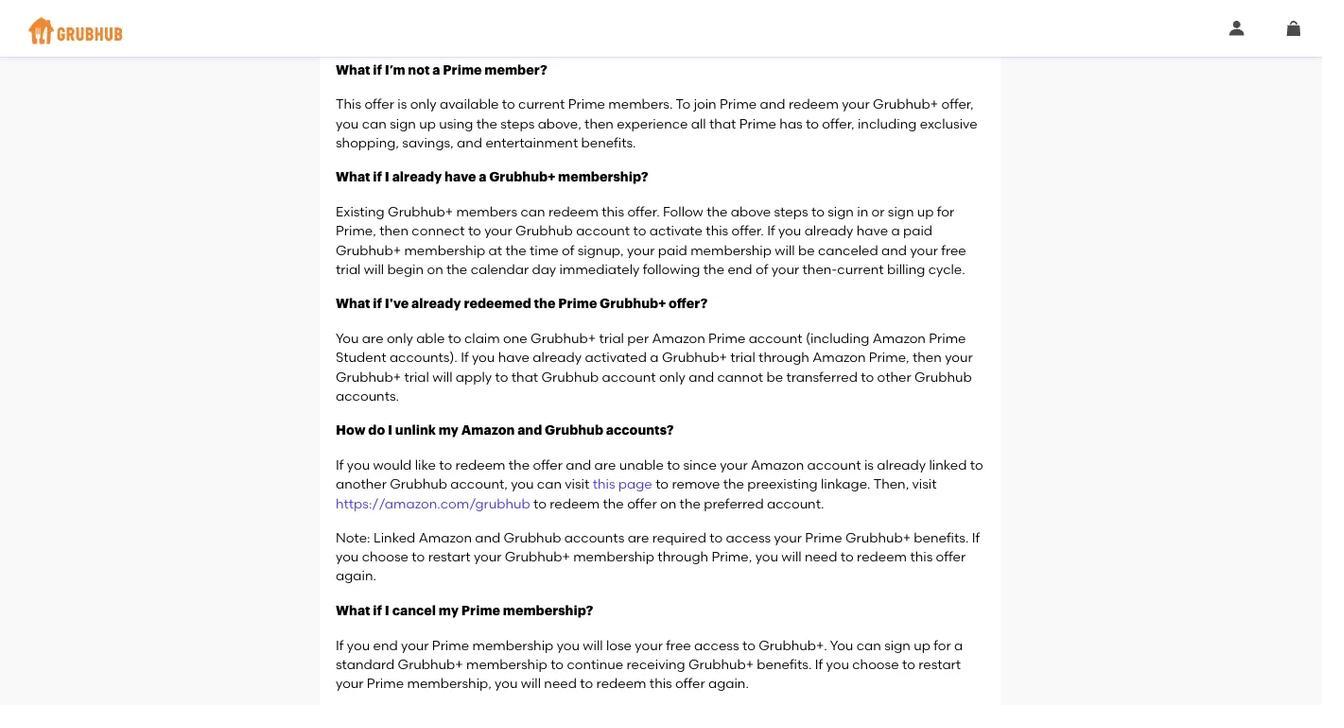 Task type: describe. For each thing, give the bounding box(es) containing it.
above,
[[538, 115, 581, 131]]

this inside note: linked amazon and grubhub accounts are required to access your  prime grubhub+ benefits. if you choose to restart your grubhub+ membership through prime, you will need to redeem this offer again.
[[910, 549, 933, 565]]

redeem inside note: linked amazon and grubhub accounts are required to access your  prime grubhub+ benefits. if you choose to restart your grubhub+ membership through prime, you will need to redeem this offer again.
[[857, 549, 907, 565]]

grubhub+ right one
[[531, 330, 596, 346]]

like
[[415, 457, 436, 473]]

up inside existing grubhub+ members can redeem this offer. follow the above steps to sign in or sign up for prime, then connect to your grubhub account to activate this offer. if you already have a paid grubhub+ membership at the time of signup, your paid membership will be canceled and your free trial will begin on the calendar day immediately following the end of your then-current billing cycle.
[[917, 204, 934, 220]]

grubhub+.
[[759, 637, 827, 653]]

i've
[[385, 297, 409, 311]]

amazon down (including
[[813, 349, 866, 366]]

then-
[[802, 261, 837, 277]]

choose inside note: linked amazon and grubhub accounts are required to access your  prime grubhub+ benefits. if you choose to restart your grubhub+ membership through prime, you will need to redeem this offer again.
[[362, 549, 409, 565]]

need inside note: linked amazon and grubhub accounts are required to access your  prime grubhub+ benefits. if you choose to restart your grubhub+ membership through prime, you will need to redeem this offer again.
[[805, 549, 837, 565]]

1 vertical spatial offer,
[[822, 115, 854, 131]]

to
[[676, 96, 691, 112]]

and down one
[[517, 424, 542, 437]]

prime up 'above,'
[[568, 96, 605, 112]]

small image
[[1229, 21, 1245, 36]]

trial down the accounts).
[[404, 369, 429, 385]]

this inside this page to remove the preexisting linkage. then, visit https://amazon.com/grubhub to redeem the offer on the preferred account.
[[593, 476, 615, 492]]

https://amazon.com/grubhub
[[336, 495, 530, 511]]

your down cancel
[[401, 637, 429, 653]]

1 vertical spatial of
[[756, 261, 768, 277]]

0 vertical spatial offer.
[[627, 204, 660, 220]]

member?
[[484, 63, 547, 76]]

per
[[627, 330, 649, 346]]

and inside you are only able to claim one grubhub+ trial per amazon prime account (including amazon prime student accounts). if you have already activated a grubhub+ trial through amazon prime, then your grubhub+ trial will apply to that grubhub account only and cannot be transferred to other grubhub accounts.
[[689, 369, 714, 385]]

is inside this offer is only available to current prime members. to join prime and redeem your grubhub+ offer, you can sign up using the steps above, then experience all that prime has to offer, including exclusive shopping, savings, and entertainment benefits.
[[397, 96, 407, 112]]

in
[[857, 204, 868, 220]]

day
[[532, 261, 556, 277]]

time
[[530, 242, 559, 258]]

one
[[503, 330, 527, 346]]

canceled
[[818, 242, 878, 258]]

unlink
[[395, 424, 436, 437]]

receiving
[[627, 656, 685, 672]]

end inside existing grubhub+ members can redeem this offer. follow the above steps to sign in or sign up for prime, then connect to your grubhub account to activate this offer. if you already have a paid grubhub+ membership at the time of signup, your paid membership will be canceled and your free trial will begin on the calendar day immediately following the end of your then-current billing cycle.
[[728, 261, 752, 277]]

you inside if you end your prime membership you will lose your free access to grubhub+. you can sign up for a standard grubhub+ membership to continue receiving grubhub+ benefits. if you choose to restart your prime membership, you will need to redeem this offer again.
[[830, 637, 853, 653]]

do
[[368, 424, 385, 437]]

accounts?
[[606, 424, 674, 437]]

not
[[408, 63, 430, 76]]

or
[[871, 204, 885, 220]]

transferred
[[786, 369, 858, 385]]

prime down immediately
[[558, 297, 597, 311]]

has
[[780, 115, 803, 131]]

you inside this offer is only available to current prime members. to join prime and redeem your grubhub+ offer, you can sign up using the steps above, then experience all that prime has to offer, including exclusive shopping, savings, and entertainment benefits.
[[336, 115, 359, 131]]

up inside this offer is only available to current prime members. to join prime and redeem your grubhub+ offer, you can sign up using the steps above, then experience all that prime has to offer, including exclusive shopping, savings, and entertainment benefits.
[[419, 115, 436, 131]]

preexisting
[[747, 476, 818, 492]]

benefits. inside this offer is only available to current prime members. to join prime and redeem your grubhub+ offer, you can sign up using the steps above, then experience all that prime has to offer, including exclusive shopping, savings, and entertainment benefits.
[[581, 134, 636, 151]]

will inside you are only able to claim one grubhub+ trial per amazon prime account (including amazon prime student accounts). if you have already activated a grubhub+ trial through amazon prime, then your grubhub+ trial will apply to that grubhub account only and cannot be transferred to other grubhub accounts.
[[432, 369, 452, 385]]

accounts
[[564, 530, 624, 546]]

a inside you are only able to claim one grubhub+ trial per amazon prime account (including amazon prime student accounts). if you have already activated a grubhub+ trial through amazon prime, then your grubhub+ trial will apply to that grubhub account only and cannot be transferred to other grubhub accounts.
[[650, 349, 659, 366]]

membership down what if i cancel my prime membership?
[[472, 637, 553, 653]]

entertainment
[[486, 134, 578, 151]]

standard
[[336, 656, 395, 672]]

and up "has"
[[760, 96, 785, 112]]

exclusive
[[920, 115, 977, 131]]

the left "above"
[[707, 204, 728, 220]]

grubhub down activated
[[541, 369, 599, 385]]

that inside this offer is only available to current prime members. to join prime and redeem your grubhub+ offer, you can sign up using the steps above, then experience all that prime has to offer, including exclusive shopping, savings, and entertainment benefits.
[[709, 115, 736, 131]]

how
[[336, 424, 366, 437]]

prime down standard at the left bottom of page
[[367, 676, 404, 692]]

remove
[[672, 476, 720, 492]]

preferred
[[704, 495, 764, 511]]

grubhub+ up cannot
[[662, 349, 727, 366]]

only inside this offer is only available to current prime members. to join prime and redeem your grubhub+ offer, you can sign up using the steps above, then experience all that prime has to offer, including exclusive shopping, savings, and entertainment benefits.
[[410, 96, 436, 112]]

can inside this offer is only available to current prime members. to join prime and redeem your grubhub+ offer, you can sign up using the steps above, then experience all that prime has to offer, including exclusive shopping, savings, and entertainment benefits.
[[362, 115, 387, 131]]

then,
[[873, 476, 909, 492]]

trial up activated
[[599, 330, 624, 346]]

what if i'm not a prime member?
[[336, 63, 547, 76]]

free inside if you end your prime membership you will lose your free access to grubhub+. you can sign up for a standard grubhub+ membership to continue receiving grubhub+ benefits. if you choose to restart your prime membership, you will need to redeem this offer again.
[[666, 637, 691, 653]]

will inside note: linked amazon and grubhub accounts are required to access your  prime grubhub+ benefits. if you choose to restart your grubhub+ membership through prime, you will need to redeem this offer again.
[[781, 549, 802, 565]]

redeem inside existing grubhub+ members can redeem this offer. follow the above steps to sign in or sign up for prime, then connect to your grubhub account to activate this offer. if you already have a paid grubhub+ membership at the time of signup, your paid membership will be canceled and your free trial will begin on the calendar day immediately following the end of your then-current billing cycle.
[[548, 204, 598, 220]]

this
[[336, 96, 361, 112]]

join
[[694, 96, 716, 112]]

grubhub+ down 'existing'
[[336, 242, 401, 258]]

offer inside if you end your prime membership you will lose your free access to grubhub+. you can sign up for a standard grubhub+ membership to continue receiving grubhub+ benefits. if you choose to restart your prime membership, you will need to redeem this offer again.
[[675, 676, 705, 692]]

small image
[[1286, 21, 1301, 36]]

page
[[618, 476, 652, 492]]

grubhub+ inside this offer is only available to current prime members. to join prime and redeem your grubhub+ offer, you can sign up using the steps above, then experience all that prime has to offer, including exclusive shopping, savings, and entertainment benefits.
[[873, 96, 938, 112]]

what for what if i already have a grubhub+ membership?
[[336, 171, 370, 184]]

restart inside note: linked amazon and grubhub accounts are required to access your  prime grubhub+ benefits. if you choose to restart your grubhub+ membership through prime, you will need to redeem this offer again.
[[428, 549, 470, 565]]

will right the membership,
[[521, 676, 541, 692]]

using
[[439, 115, 473, 131]]

0 horizontal spatial have
[[445, 171, 476, 184]]

note:
[[336, 530, 370, 546]]

at
[[489, 242, 502, 258]]

account down activated
[[602, 369, 656, 385]]

2 vertical spatial only
[[659, 369, 685, 385]]

1 vertical spatial only
[[387, 330, 413, 346]]

grubhub+ right receiving
[[688, 656, 754, 672]]

grubhub inside note: linked amazon and grubhub accounts are required to access your  prime grubhub+ benefits. if you choose to restart your grubhub+ membership through prime, you will need to redeem this offer again.
[[504, 530, 561, 546]]

membership down connect at the left of page
[[404, 242, 485, 258]]

for inside if you end your prime membership you will lose your free access to grubhub+. you can sign up for a standard grubhub+ membership to continue receiving grubhub+ benefits. if you choose to restart your prime membership, you will need to redeem this offer again.
[[934, 637, 951, 653]]

if for what if i cancel my prime membership?
[[373, 604, 382, 618]]

billing
[[887, 261, 925, 277]]

what if i cancel my prime membership?
[[336, 604, 593, 618]]

existing
[[336, 204, 385, 220]]

0 horizontal spatial of
[[562, 242, 574, 258]]

what for what if i'm not a prime member?
[[336, 63, 370, 76]]

begin
[[387, 261, 424, 277]]

already up able
[[411, 297, 461, 311]]

prime down what if i cancel my prime membership?
[[432, 637, 469, 653]]

grubhub+ up per
[[600, 297, 666, 311]]

what if i already have a grubhub+ membership?
[[336, 171, 648, 184]]

what if i've already redeemed the prime grubhub+ offer?
[[336, 297, 708, 311]]

0 vertical spatial offer,
[[941, 96, 974, 112]]

prime left "has"
[[739, 115, 776, 131]]

offer inside if you would like to redeem the offer and are unable to since your amazon account is already linked to another grubhub account, you can visit
[[533, 457, 563, 473]]

account,
[[450, 476, 508, 492]]

cycle.
[[928, 261, 965, 277]]

will left canceled
[[775, 242, 795, 258]]

prime inside note: linked amazon and grubhub accounts are required to access your  prime grubhub+ benefits. if you choose to restart your grubhub+ membership through prime, you will need to redeem this offer again.
[[805, 530, 842, 546]]

are inside if you would like to redeem the offer and are unable to since your amazon account is already linked to another grubhub account, you can visit
[[594, 457, 616, 473]]

the down this page link
[[603, 495, 624, 511]]

grubhub+ up accounts.
[[336, 369, 401, 385]]

activated
[[585, 349, 647, 366]]

that inside you are only able to claim one grubhub+ trial per amazon prime account (including amazon prime student accounts). if you have already activated a grubhub+ trial through amazon prime, then your grubhub+ trial will apply to that grubhub account only and cannot be transferred to other grubhub accounts.
[[511, 369, 538, 385]]

above
[[731, 204, 771, 220]]

your up billing
[[910, 242, 938, 258]]

membership up the membership,
[[466, 656, 547, 672]]

you inside existing grubhub+ members can redeem this offer. follow the above steps to sign in or sign up for prime, then connect to your grubhub account to activate this offer. if you already have a paid grubhub+ membership at the time of signup, your paid membership will be canceled and your free trial will begin on the calendar day immediately following the end of your then-current billing cycle.
[[778, 223, 801, 239]]

trial inside existing grubhub+ members can redeem this offer. follow the above steps to sign in or sign up for prime, then connect to your grubhub account to activate this offer. if you already have a paid grubhub+ membership at the time of signup, your paid membership will be canceled and your free trial will begin on the calendar day immediately following the end of your then-current billing cycle.
[[336, 261, 361, 277]]

linked
[[373, 530, 415, 546]]

visit inside this page to remove the preexisting linkage. then, visit https://amazon.com/grubhub to redeem the offer on the preferred account.
[[912, 476, 937, 492]]

will up continue
[[583, 637, 603, 653]]

your inside you are only able to claim one grubhub+ trial per amazon prime account (including amazon prime student accounts). if you have already activated a grubhub+ trial through amazon prime, then your grubhub+ trial will apply to that grubhub account only and cannot be transferred to other grubhub accounts.
[[945, 349, 973, 366]]

your up the following
[[627, 242, 655, 258]]

and inside note: linked amazon and grubhub accounts are required to access your  prime grubhub+ benefits. if you choose to restart your grubhub+ membership through prime, you will need to redeem this offer again.
[[475, 530, 501, 546]]

and down using
[[457, 134, 482, 151]]

the down day
[[534, 297, 555, 311]]

account inside if you would like to redeem the offer and are unable to since your amazon account is already linked to another grubhub account, you can visit
[[807, 457, 861, 473]]

can inside if you would like to redeem the offer and are unable to since your amazon account is already linked to another grubhub account, you can visit
[[537, 476, 562, 492]]

other
[[877, 369, 911, 385]]

immediately
[[559, 261, 640, 277]]

up inside if you end your prime membership you will lose your free access to grubhub+. you can sign up for a standard grubhub+ membership to continue receiving grubhub+ benefits. if you choose to restart your prime membership, you will need to redeem this offer again.
[[914, 637, 930, 653]]

cannot
[[717, 369, 763, 385]]

access inside note: linked amazon and grubhub accounts are required to access your  prime grubhub+ benefits. if you choose to restart your grubhub+ membership through prime, you will need to redeem this offer again.
[[726, 530, 771, 546]]

offer inside this offer is only available to current prime members. to join prime and redeem your grubhub+ offer, you can sign up using the steps above, then experience all that prime has to offer, including exclusive shopping, savings, and entertainment benefits.
[[364, 96, 394, 112]]

grubhub inside if you would like to redeem the offer and are unable to since your amazon account is already linked to another grubhub account, you can visit
[[390, 476, 447, 492]]

i for unlink
[[388, 424, 392, 437]]

grubhub right other
[[914, 369, 972, 385]]

grubhub+ down then,
[[845, 530, 911, 546]]

activate
[[649, 223, 703, 239]]

your left then-
[[771, 261, 799, 277]]

need inside if you end your prime membership you will lose your free access to grubhub+. you can sign up for a standard grubhub+ membership to continue receiving grubhub+ benefits. if you choose to restart your prime membership, you will need to redeem this offer again.
[[544, 676, 577, 692]]

how do i unlink my amazon and grubhub accounts?
[[336, 424, 674, 437]]

grubhub left accounts?
[[545, 424, 603, 437]]

https://amazon.com/grubhub link
[[336, 495, 530, 511]]

end inside if you end your prime membership you will lose your free access to grubhub+. you can sign up for a standard grubhub+ membership to continue receiving grubhub+ benefits. if you choose to restart your prime membership, you will need to redeem this offer again.
[[373, 637, 398, 653]]

and inside if you would like to redeem the offer and are unable to since your amazon account is already linked to another grubhub account, you can visit
[[566, 457, 591, 473]]

claim
[[464, 330, 500, 346]]

the down remove
[[680, 495, 701, 511]]

savings,
[[402, 134, 454, 151]]

i for cancel
[[385, 604, 390, 618]]

offer inside note: linked amazon and grubhub accounts are required to access your  prime grubhub+ benefits. if you choose to restart your grubhub+ membership through prime, you will need to redeem this offer again.
[[936, 549, 966, 565]]

offer?
[[669, 297, 708, 311]]

since
[[683, 457, 717, 473]]

can inside if you end your prime membership you will lose your free access to grubhub+. you can sign up for a standard grubhub+ membership to continue receiving grubhub+ benefits. if you choose to restart your prime membership, you will need to redeem this offer again.
[[856, 637, 881, 653]]

your down standard at the left bottom of page
[[336, 676, 364, 692]]

can inside existing grubhub+ members can redeem this offer. follow the above steps to sign in or sign up for prime, then connect to your grubhub account to activate this offer. if you already have a paid grubhub+ membership at the time of signup, your paid membership will be canceled and your free trial will begin on the calendar day immediately following the end of your then-current billing cycle.
[[521, 204, 545, 220]]

grubhub+ down entertainment
[[489, 171, 555, 184]]

prime right cancel
[[461, 604, 500, 618]]

follow
[[663, 204, 703, 220]]

amazon up other
[[873, 330, 926, 346]]

already inside existing grubhub+ members can redeem this offer. follow the above steps to sign in or sign up for prime, then connect to your grubhub account to activate this offer. if you already have a paid grubhub+ membership at the time of signup, your paid membership will be canceled and your free trial will begin on the calendar day immediately following the end of your then-current billing cycle.
[[804, 223, 853, 239]]

accounts.
[[336, 388, 399, 404]]

linkage.
[[821, 476, 871, 492]]

linked
[[929, 457, 967, 473]]

grubhub+ up connect at the left of page
[[388, 204, 453, 220]]

prime up cannot
[[708, 330, 745, 346]]

amazon up account,
[[461, 424, 515, 437]]

if inside if you would like to redeem the offer and are unable to since your amazon account is already linked to another grubhub account, you can visit
[[336, 457, 344, 473]]

prime up available
[[443, 63, 482, 76]]

the right 'at'
[[505, 242, 526, 258]]

a inside if you end your prime membership you will lose your free access to grubhub+. you can sign up for a standard grubhub+ membership to continue receiving grubhub+ benefits. if you choose to restart your prime membership, you will need to redeem this offer again.
[[954, 637, 963, 653]]

account.
[[767, 495, 824, 511]]

your up what if i cancel my prime membership?
[[474, 549, 502, 565]]

1 horizontal spatial paid
[[903, 223, 933, 239]]



Task type: locate. For each thing, give the bounding box(es) containing it.
0 horizontal spatial then
[[379, 223, 409, 239]]

3 if from the top
[[373, 297, 382, 311]]

prime, inside existing grubhub+ members can redeem this offer. follow the above steps to sign in or sign up for prime, then connect to your grubhub account to activate this offer. if you already have a paid grubhub+ membership at the time of signup, your paid membership will be canceled and your free trial will begin on the calendar day immediately following the end of your then-current billing cycle.
[[336, 223, 376, 239]]

2 horizontal spatial prime,
[[869, 349, 909, 366]]

redeem inside if you end your prime membership you will lose your free access to grubhub+. you can sign up for a standard grubhub+ membership to continue receiving grubhub+ benefits. if you choose to restart your prime membership, you will need to redeem this offer again.
[[596, 676, 646, 692]]

current inside this offer is only available to current prime members. to join prime and redeem your grubhub+ offer, you can sign up using the steps above, then experience all that prime has to offer, including exclusive shopping, savings, and entertainment benefits.
[[518, 96, 565, 112]]

grubhub up time
[[515, 223, 573, 239]]

1 horizontal spatial on
[[660, 495, 676, 511]]

membership? down 'above,'
[[558, 171, 648, 184]]

offer down receiving
[[675, 676, 705, 692]]

unable
[[619, 457, 664, 473]]

offer. down "above"
[[732, 223, 764, 239]]

2 horizontal spatial are
[[628, 530, 649, 546]]

this page to remove the preexisting linkage. then, visit https://amazon.com/grubhub to redeem the offer on the preferred account.
[[336, 476, 937, 511]]

grubhub+
[[873, 96, 938, 112], [489, 171, 555, 184], [388, 204, 453, 220], [336, 242, 401, 258], [600, 297, 666, 311], [531, 330, 596, 346], [662, 349, 727, 366], [336, 369, 401, 385], [845, 530, 911, 546], [505, 549, 570, 565], [398, 656, 463, 672], [688, 656, 754, 672]]

current down canceled
[[837, 261, 884, 277]]

1 horizontal spatial be
[[798, 242, 815, 258]]

offer inside this page to remove the preexisting linkage. then, visit https://amazon.com/grubhub to redeem the offer on the preferred account.
[[627, 495, 657, 511]]

of right time
[[562, 242, 574, 258]]

1 horizontal spatial offer.
[[732, 223, 764, 239]]

for inside existing grubhub+ members can redeem this offer. follow the above steps to sign in or sign up for prime, then connect to your grubhub account to activate this offer. if you already have a paid grubhub+ membership at the time of signup, your paid membership will be canceled and your free trial will begin on the calendar day immediately following the end of your then-current billing cycle.
[[937, 204, 954, 220]]

only up the accounts).
[[387, 330, 413, 346]]

prime right join
[[720, 96, 757, 112]]

benefits. inside note: linked amazon and grubhub accounts are required to access your  prime grubhub+ benefits. if you choose to restart your grubhub+ membership through prime, you will need to redeem this offer again.
[[914, 530, 969, 546]]

choose inside if you end your prime membership you will lose your free access to grubhub+. you can sign up for a standard grubhub+ membership to continue receiving grubhub+ benefits. if you choose to restart your prime membership, you will need to redeem this offer again.
[[852, 656, 899, 672]]

redeem inside if you would like to redeem the offer and are unable to since your amazon account is already linked to another grubhub account, you can visit
[[455, 457, 505, 473]]

grubhub left accounts
[[504, 530, 561, 546]]

if inside note: linked amazon and grubhub accounts are required to access your  prime grubhub+ benefits. if you choose to restart your grubhub+ membership through prime, you will need to redeem this offer again.
[[972, 530, 980, 546]]

your down cycle.
[[945, 349, 973, 366]]

that right all
[[709, 115, 736, 131]]

can right "grubhub+."
[[856, 637, 881, 653]]

0 horizontal spatial again.
[[336, 568, 376, 584]]

1 if from the top
[[373, 63, 382, 76]]

you inside you are only able to claim one grubhub+ trial per amazon prime account (including amazon prime student accounts). if you have already activated a grubhub+ trial through amazon prime, then your grubhub+ trial will apply to that grubhub account only and cannot be transferred to other grubhub accounts.
[[472, 349, 495, 366]]

end
[[728, 261, 752, 277], [373, 637, 398, 653]]

0 vertical spatial for
[[937, 204, 954, 220]]

0 horizontal spatial current
[[518, 96, 565, 112]]

offer,
[[941, 96, 974, 112], [822, 115, 854, 131]]

paid up billing
[[903, 223, 933, 239]]

2 my from the top
[[439, 604, 459, 618]]

4 what from the top
[[336, 604, 370, 618]]

the right the following
[[703, 261, 724, 277]]

all
[[691, 115, 706, 131]]

members
[[456, 204, 517, 220]]

steps inside this offer is only available to current prime members. to join prime and redeem your grubhub+ offer, you can sign up using the steps above, then experience all that prime has to offer, including exclusive shopping, savings, and entertainment benefits.
[[501, 115, 535, 131]]

be up then-
[[798, 242, 815, 258]]

1 horizontal spatial need
[[805, 549, 837, 565]]

the inside if you would like to redeem the offer and are unable to since your amazon account is already linked to another grubhub account, you can visit
[[509, 457, 530, 473]]

my for prime
[[439, 604, 459, 618]]

grubhub logo image
[[28, 12, 123, 50]]

connect
[[412, 223, 465, 239]]

are up student
[[362, 330, 384, 346]]

1 horizontal spatial of
[[756, 261, 768, 277]]

following
[[643, 261, 700, 277]]

amazon inside if you would like to redeem the offer and are unable to since your amazon account is already linked to another grubhub account, you can visit
[[751, 457, 804, 473]]

1 my from the top
[[439, 424, 459, 437]]

1 what from the top
[[336, 63, 370, 76]]

1 horizontal spatial that
[[709, 115, 736, 131]]

1 horizontal spatial offer,
[[941, 96, 974, 112]]

2 vertical spatial have
[[498, 349, 530, 366]]

need down account.
[[805, 549, 837, 565]]

if
[[373, 63, 382, 76], [373, 171, 382, 184], [373, 297, 382, 311], [373, 604, 382, 618]]

if for what if i've already redeemed the prime grubhub+ offer?
[[373, 297, 382, 311]]

if inside you are only able to claim one grubhub+ trial per amazon prime account (including amazon prime student accounts). if you have already activated a grubhub+ trial through amazon prime, then your grubhub+ trial will apply to that grubhub account only and cannot be transferred to other grubhub accounts.
[[461, 349, 469, 366]]

offer.
[[627, 204, 660, 220], [732, 223, 764, 239]]

your inside if you would like to redeem the offer and are unable to since your amazon account is already linked to another grubhub account, you can visit
[[720, 457, 748, 473]]

of
[[562, 242, 574, 258], [756, 261, 768, 277]]

your up receiving
[[635, 637, 663, 653]]

that
[[709, 115, 736, 131], [511, 369, 538, 385]]

redeem up signup,
[[548, 204, 598, 220]]

0 horizontal spatial need
[[544, 676, 577, 692]]

1 vertical spatial through
[[658, 549, 708, 565]]

visit
[[565, 476, 589, 492], [912, 476, 937, 492]]

this page link
[[593, 476, 652, 492]]

then inside you are only able to claim one grubhub+ trial per amazon prime account (including amazon prime student accounts). if you have already activated a grubhub+ trial through amazon prime, then your grubhub+ trial will apply to that grubhub account only and cannot be transferred to other grubhub accounts.
[[913, 349, 942, 366]]

sign inside if you end your prime membership you will lose your free access to grubhub+. you can sign up for a standard grubhub+ membership to continue receiving grubhub+ benefits. if you choose to restart your prime membership, you will need to redeem this offer again.
[[884, 637, 911, 653]]

2 vertical spatial are
[[628, 530, 649, 546]]

1 vertical spatial free
[[666, 637, 691, 653]]

able
[[416, 330, 445, 346]]

my
[[439, 424, 459, 437], [439, 604, 459, 618]]

account up cannot
[[749, 330, 803, 346]]

2 horizontal spatial benefits.
[[914, 530, 969, 546]]

1 horizontal spatial visit
[[912, 476, 937, 492]]

you right "grubhub+."
[[830, 637, 853, 653]]

and inside existing grubhub+ members can redeem this offer. follow the above steps to sign in or sign up for prime, then connect to your grubhub account to activate this offer. if you already have a paid grubhub+ membership at the time of signup, your paid membership will be canceled and your free trial will begin on the calendar day immediately following the end of your then-current billing cycle.
[[881, 242, 907, 258]]

have inside existing grubhub+ members can redeem this offer. follow the above steps to sign in or sign up for prime, then connect to your grubhub account to activate this offer. if you already have a paid grubhub+ membership at the time of signup, your paid membership will be canceled and your free trial will begin on the calendar day immediately following the end of your then-current billing cycle.
[[857, 223, 888, 239]]

calendar
[[471, 261, 529, 277]]

membership,
[[407, 676, 491, 692]]

1 visit from the left
[[565, 476, 589, 492]]

already inside if you would like to redeem the offer and are unable to since your amazon account is already linked to another grubhub account, you can visit
[[877, 457, 926, 473]]

only
[[410, 96, 436, 112], [387, 330, 413, 346], [659, 369, 685, 385]]

note: linked amazon and grubhub accounts are required to access your  prime grubhub+ benefits. if you choose to restart your grubhub+ membership through prime, you will need to redeem this offer again.
[[336, 530, 980, 584]]

already up canceled
[[804, 223, 853, 239]]

access inside if you end your prime membership you will lose your free access to grubhub+. you can sign up for a standard grubhub+ membership to continue receiving grubhub+ benefits. if you choose to restart your prime membership, you will need to redeem this offer again.
[[694, 637, 739, 653]]

available
[[440, 96, 499, 112]]

2 horizontal spatial have
[[857, 223, 888, 239]]

0 vertical spatial only
[[410, 96, 436, 112]]

0 vertical spatial prime,
[[336, 223, 376, 239]]

i for already
[[385, 171, 390, 184]]

1 vertical spatial that
[[511, 369, 538, 385]]

1 vertical spatial on
[[660, 495, 676, 511]]

prime down account.
[[805, 530, 842, 546]]

grubhub+ up the membership,
[[398, 656, 463, 672]]

redeem
[[789, 96, 839, 112], [548, 204, 598, 220], [455, 457, 505, 473], [550, 495, 600, 511], [857, 549, 907, 565], [596, 676, 646, 692]]

are
[[362, 330, 384, 346], [594, 457, 616, 473], [628, 530, 649, 546]]

through
[[759, 349, 809, 366], [658, 549, 708, 565]]

0 vertical spatial membership?
[[558, 171, 648, 184]]

is inside if you would like to redeem the offer and are unable to since your amazon account is already linked to another grubhub account, you can visit
[[864, 457, 874, 473]]

(including
[[806, 330, 869, 346]]

2 vertical spatial then
[[913, 349, 942, 366]]

already
[[392, 171, 442, 184], [804, 223, 853, 239], [411, 297, 461, 311], [533, 349, 582, 366], [877, 457, 926, 473]]

1 vertical spatial i
[[388, 424, 392, 437]]

access down preferred
[[726, 530, 771, 546]]

will left begin in the left of the page
[[364, 261, 384, 277]]

1 vertical spatial have
[[857, 223, 888, 239]]

through down 'required'
[[658, 549, 708, 565]]

0 horizontal spatial through
[[658, 549, 708, 565]]

1 vertical spatial paid
[[658, 242, 687, 258]]

your
[[842, 96, 870, 112], [484, 223, 512, 239], [627, 242, 655, 258], [910, 242, 938, 258], [771, 261, 799, 277], [945, 349, 973, 366], [720, 457, 748, 473], [774, 530, 802, 546], [474, 549, 502, 565], [401, 637, 429, 653], [635, 637, 663, 653], [336, 676, 364, 692]]

again. inside note: linked amazon and grubhub accounts are required to access your  prime grubhub+ benefits. if you choose to restart your grubhub+ membership through prime, you will need to redeem this offer again.
[[336, 568, 376, 584]]

1 horizontal spatial current
[[837, 261, 884, 277]]

benefits. down "grubhub+."
[[757, 656, 812, 672]]

offer. up activate
[[627, 204, 660, 220]]

i down shopping,
[[385, 171, 390, 184]]

cancel
[[392, 604, 436, 618]]

redeem up account,
[[455, 457, 505, 473]]

1 vertical spatial my
[[439, 604, 459, 618]]

this
[[602, 204, 624, 220], [706, 223, 728, 239], [593, 476, 615, 492], [910, 549, 933, 565], [650, 676, 672, 692]]

1 vertical spatial steps
[[774, 204, 808, 220]]

grubhub+ down accounts
[[505, 549, 570, 565]]

benefits.
[[581, 134, 636, 151], [914, 530, 969, 546], [757, 656, 812, 672]]

on inside this page to remove the preexisting linkage. then, visit https://amazon.com/grubhub to redeem the offer on the preferred account.
[[660, 495, 676, 511]]

sign inside this offer is only available to current prime members. to join prime and redeem your grubhub+ offer, you can sign up using the steps above, then experience all that prime has to offer, including exclusive shopping, savings, and entertainment benefits.
[[390, 115, 416, 131]]

0 vertical spatial need
[[805, 549, 837, 565]]

access left "grubhub+."
[[694, 637, 739, 653]]

steps right "above"
[[774, 204, 808, 220]]

1 vertical spatial offer.
[[732, 223, 764, 239]]

0 vertical spatial you
[[336, 330, 359, 346]]

2 horizontal spatial then
[[913, 349, 942, 366]]

including
[[858, 115, 917, 131]]

if left i've
[[373, 297, 382, 311]]

1 vertical spatial end
[[373, 637, 398, 653]]

offer right this
[[364, 96, 394, 112]]

if down shopping,
[[373, 171, 382, 184]]

grubhub inside existing grubhub+ members can redeem this offer. follow the above steps to sign in or sign up for prime, then connect to your grubhub account to activate this offer. if you already have a paid grubhub+ membership at the time of signup, your paid membership will be canceled and your free trial will begin on the calendar day immediately following the end of your then-current billing cycle.
[[515, 223, 573, 239]]

0 vertical spatial of
[[562, 242, 574, 258]]

0 vertical spatial then
[[585, 115, 614, 131]]

be right cannot
[[766, 369, 783, 385]]

2 if from the top
[[373, 171, 382, 184]]

accounts).
[[390, 349, 458, 366]]

what up standard at the left bottom of page
[[336, 604, 370, 618]]

free
[[941, 242, 966, 258], [666, 637, 691, 653]]

what
[[336, 63, 370, 76], [336, 171, 370, 184], [336, 297, 370, 311], [336, 604, 370, 618]]

2 visit from the left
[[912, 476, 937, 492]]

free inside existing grubhub+ members can redeem this offer. follow the above steps to sign in or sign up for prime, then connect to your grubhub account to activate this offer. if you already have a paid grubhub+ membership at the time of signup, your paid membership will be canceled and your free trial will begin on the calendar day immediately following the end of your then-current billing cycle.
[[941, 242, 966, 258]]

another
[[336, 476, 387, 492]]

and up billing
[[881, 242, 907, 258]]

if for what if i'm not a prime member?
[[373, 63, 382, 76]]

up
[[419, 115, 436, 131], [917, 204, 934, 220], [914, 637, 930, 653]]

you are only able to claim one grubhub+ trial per amazon prime account (including amazon prime student accounts). if you have already activated a grubhub+ trial through amazon prime, then your grubhub+ trial will apply to that grubhub account only and cannot be transferred to other grubhub accounts.
[[336, 330, 973, 404]]

4 if from the top
[[373, 604, 382, 618]]

can up shopping,
[[362, 115, 387, 131]]

have down or
[[857, 223, 888, 239]]

again.
[[336, 568, 376, 584], [708, 676, 749, 692]]

current inside existing grubhub+ members can redeem this offer. follow the above steps to sign in or sign up for prime, then connect to your grubhub account to activate this offer. if you already have a paid grubhub+ membership at the time of signup, your paid membership will be canceled and your free trial will begin on the calendar day immediately following the end of your then-current billing cycle.
[[837, 261, 884, 277]]

your inside this offer is only available to current prime members. to join prime and redeem your grubhub+ offer, you can sign up using the steps above, then experience all that prime has to offer, including exclusive shopping, savings, and entertainment benefits.
[[842, 96, 870, 112]]

through inside you are only able to claim one grubhub+ trial per amazon prime account (including amazon prime student accounts). if you have already activated a grubhub+ trial through amazon prime, then your grubhub+ trial will apply to that grubhub account only and cannot be transferred to other grubhub accounts.
[[759, 349, 809, 366]]

amazon
[[652, 330, 705, 346], [873, 330, 926, 346], [813, 349, 866, 366], [461, 424, 515, 437], [751, 457, 804, 473], [419, 530, 472, 546]]

1 horizontal spatial have
[[498, 349, 530, 366]]

then inside existing grubhub+ members can redeem this offer. follow the above steps to sign in or sign up for prime, then connect to your grubhub account to activate this offer. if you already have a paid grubhub+ membership at the time of signup, your paid membership will be canceled and your free trial will begin on the calendar day immediately following the end of your then-current billing cycle.
[[379, 223, 409, 239]]

1 horizontal spatial are
[[594, 457, 616, 473]]

shopping,
[[336, 134, 399, 151]]

what for what if i cancel my prime membership?
[[336, 604, 370, 618]]

0 vertical spatial restart
[[428, 549, 470, 565]]

if
[[767, 223, 775, 239], [461, 349, 469, 366], [336, 457, 344, 473], [972, 530, 980, 546], [336, 637, 344, 653], [815, 656, 823, 672]]

1 vertical spatial current
[[837, 261, 884, 277]]

then inside this offer is only available to current prime members. to join prime and redeem your grubhub+ offer, you can sign up using the steps above, then experience all that prime has to offer, including exclusive shopping, savings, and entertainment benefits.
[[585, 115, 614, 131]]

0 vertical spatial free
[[941, 242, 966, 258]]

0 horizontal spatial choose
[[362, 549, 409, 565]]

1 horizontal spatial free
[[941, 242, 966, 258]]

paid
[[903, 223, 933, 239], [658, 242, 687, 258]]

1 vertical spatial access
[[694, 637, 739, 653]]

1 vertical spatial choose
[[852, 656, 899, 672]]

trial
[[336, 261, 361, 277], [599, 330, 624, 346], [730, 349, 755, 366], [404, 369, 429, 385]]

0 vertical spatial paid
[[903, 223, 933, 239]]

through inside note: linked amazon and grubhub accounts are required to access your  prime grubhub+ benefits. if you choose to restart your grubhub+ membership through prime, you will need to redeem this offer again.
[[658, 549, 708, 565]]

if you would like to redeem the offer and are unable to since your amazon account is already linked to another grubhub account, you can visit
[[336, 457, 983, 492]]

0 horizontal spatial restart
[[428, 549, 470, 565]]

i'm
[[385, 63, 405, 76]]

continue
[[567, 656, 623, 672]]

visit inside if you would like to redeem the offer and are unable to since your amazon account is already linked to another grubhub account, you can visit
[[565, 476, 589, 492]]

1 horizontal spatial then
[[585, 115, 614, 131]]

1 vertical spatial prime,
[[869, 349, 909, 366]]

redeem up "has"
[[789, 96, 839, 112]]

0 horizontal spatial you
[[336, 330, 359, 346]]

existing grubhub+ members can redeem this offer. follow the above steps to sign in or sign up for prime, then connect to your grubhub account to activate this offer. if you already have a paid grubhub+ membership at the time of signup, your paid membership will be canceled and your free trial will begin on the calendar day immediately following the end of your then-current billing cycle.
[[336, 204, 966, 277]]

offer
[[364, 96, 394, 112], [533, 457, 563, 473], [627, 495, 657, 511], [936, 549, 966, 565], [675, 676, 705, 692]]

2 what from the top
[[336, 171, 370, 184]]

through up transferred
[[759, 349, 809, 366]]

offer down linked
[[936, 549, 966, 565]]

this inside if you end your prime membership you will lose your free access to grubhub+. you can sign up for a standard grubhub+ membership to continue receiving grubhub+ benefits. if you choose to restart your prime membership, you will need to redeem this offer again.
[[650, 676, 672, 692]]

0 horizontal spatial be
[[766, 369, 783, 385]]

0 horizontal spatial paid
[[658, 242, 687, 258]]

1 vertical spatial benefits.
[[914, 530, 969, 546]]

that down one
[[511, 369, 538, 385]]

be
[[798, 242, 815, 258], [766, 369, 783, 385]]

members.
[[608, 96, 673, 112]]

you inside you are only able to claim one grubhub+ trial per amazon prime account (including amazon prime student accounts). if you have already activated a grubhub+ trial through amazon prime, then your grubhub+ trial will apply to that grubhub account only and cannot be transferred to other grubhub accounts.
[[336, 330, 359, 346]]

my right cancel
[[439, 604, 459, 618]]

would
[[373, 457, 412, 473]]

redeem down then,
[[857, 549, 907, 565]]

experience
[[617, 115, 688, 131]]

have up members
[[445, 171, 476, 184]]

your right since
[[720, 457, 748, 473]]

your up 'at'
[[484, 223, 512, 239]]

if for what if i already have a grubhub+ membership?
[[373, 171, 382, 184]]

1 horizontal spatial benefits.
[[757, 656, 812, 672]]

1 vertical spatial then
[[379, 223, 409, 239]]

prime down cycle.
[[929, 330, 966, 346]]

0 vertical spatial that
[[709, 115, 736, 131]]

if left cancel
[[373, 604, 382, 618]]

1 horizontal spatial again.
[[708, 676, 749, 692]]

be inside you are only able to claim one grubhub+ trial per amazon prime account (including amazon prime student accounts). if you have already activated a grubhub+ trial through amazon prime, then your grubhub+ trial will apply to that grubhub account only and cannot be transferred to other grubhub accounts.
[[766, 369, 783, 385]]

if you end your prime membership you will lose your free access to grubhub+. you can sign up for a standard grubhub+ membership to continue receiving grubhub+ benefits. if you choose to restart your prime membership, you will need to redeem this offer again.
[[336, 637, 963, 692]]

what for what if i've already redeemed the prime grubhub+ offer?
[[336, 297, 370, 311]]

0 horizontal spatial that
[[511, 369, 538, 385]]

if inside existing grubhub+ members can redeem this offer. follow the above steps to sign in or sign up for prime, then connect to your grubhub account to activate this offer. if you already have a paid grubhub+ membership at the time of signup, your paid membership will be canceled and your free trial will begin on the calendar day immediately following the end of your then-current billing cycle.
[[767, 223, 775, 239]]

the down connect at the left of page
[[446, 261, 467, 277]]

visit down linked
[[912, 476, 937, 492]]

signup,
[[578, 242, 624, 258]]

the down how do i unlink my amazon and grubhub accounts?
[[509, 457, 530, 473]]

1 horizontal spatial steps
[[774, 204, 808, 220]]

are inside note: linked amazon and grubhub accounts are required to access your  prime grubhub+ benefits. if you choose to restart your grubhub+ membership through prime, you will need to redeem this offer again.
[[628, 530, 649, 546]]

if left i'm
[[373, 63, 382, 76]]

apply
[[456, 369, 492, 385]]

a inside existing grubhub+ members can redeem this offer. follow the above steps to sign in or sign up for prime, then connect to your grubhub account to activate this offer. if you already have a paid grubhub+ membership at the time of signup, your paid membership will be canceled and your free trial will begin on the calendar day immediately following the end of your then-current billing cycle.
[[891, 223, 900, 239]]

then down 'existing'
[[379, 223, 409, 239]]

1 vertical spatial membership?
[[503, 604, 593, 618]]

0 horizontal spatial steps
[[501, 115, 535, 131]]

1 horizontal spatial end
[[728, 261, 752, 277]]

amazon inside note: linked amazon and grubhub accounts are required to access your  prime grubhub+ benefits. if you choose to restart your grubhub+ membership through prime, you will need to redeem this offer again.
[[419, 530, 472, 546]]

0 vertical spatial again.
[[336, 568, 376, 584]]

0 horizontal spatial offer.
[[627, 204, 660, 220]]

required
[[652, 530, 706, 546]]

already inside you are only able to claim one grubhub+ trial per amazon prime account (including amazon prime student accounts). if you have already activated a grubhub+ trial through amazon prime, then your grubhub+ trial will apply to that grubhub account only and cannot be transferred to other grubhub accounts.
[[533, 349, 582, 366]]

lose
[[606, 637, 632, 653]]

on inside existing grubhub+ members can redeem this offer. follow the above steps to sign in or sign up for prime, then connect to your grubhub account to activate this offer. if you already have a paid grubhub+ membership at the time of signup, your paid membership will be canceled and your free trial will begin on the calendar day immediately following the end of your then-current billing cycle.
[[427, 261, 443, 277]]

1 vertical spatial you
[[830, 637, 853, 653]]

membership? up continue
[[503, 604, 593, 618]]

prime, inside you are only able to claim one grubhub+ trial per amazon prime account (including amazon prime student accounts). if you have already activated a grubhub+ trial through amazon prime, then your grubhub+ trial will apply to that grubhub account only and cannot be transferred to other grubhub accounts.
[[869, 349, 909, 366]]

are up this page link
[[594, 457, 616, 473]]

amazon down offer?
[[652, 330, 705, 346]]

0 horizontal spatial prime,
[[336, 223, 376, 239]]

the inside this offer is only available to current prime members. to join prime and redeem your grubhub+ offer, you can sign up using the steps above, then experience all that prime has to offer, including exclusive shopping, savings, and entertainment benefits.
[[476, 115, 497, 131]]

trial up cannot
[[730, 349, 755, 366]]

0 horizontal spatial visit
[[565, 476, 589, 492]]

have
[[445, 171, 476, 184], [857, 223, 888, 239], [498, 349, 530, 366]]

of left then-
[[756, 261, 768, 277]]

are inside you are only able to claim one grubhub+ trial per amazon prime account (including amazon prime student accounts). if you have already activated a grubhub+ trial through amazon prime, then your grubhub+ trial will apply to that grubhub account only and cannot be transferred to other grubhub accounts.
[[362, 330, 384, 346]]

benefits. down the 'experience'
[[581, 134, 636, 151]]

prime, up other
[[869, 349, 909, 366]]

what left i've
[[336, 297, 370, 311]]

account inside existing grubhub+ members can redeem this offer. follow the above steps to sign in or sign up for prime, then connect to your grubhub account to activate this offer. if you already have a paid grubhub+ membership at the time of signup, your paid membership will be canceled and your free trial will begin on the calendar day immediately following the end of your then-current billing cycle.
[[576, 223, 630, 239]]

0 vertical spatial are
[[362, 330, 384, 346]]

already up then,
[[877, 457, 926, 473]]

0 vertical spatial access
[[726, 530, 771, 546]]

1 vertical spatial for
[[934, 637, 951, 653]]

my for amazon
[[439, 424, 459, 437]]

2 vertical spatial prime,
[[712, 549, 752, 565]]

offer down how do i unlink my amazon and grubhub accounts?
[[533, 457, 563, 473]]

membership?
[[558, 171, 648, 184], [503, 604, 593, 618]]

1 vertical spatial is
[[864, 457, 874, 473]]

the
[[476, 115, 497, 131], [707, 204, 728, 220], [505, 242, 526, 258], [446, 261, 467, 277], [703, 261, 724, 277], [534, 297, 555, 311], [509, 457, 530, 473], [723, 476, 744, 492], [603, 495, 624, 511], [680, 495, 701, 511]]

0 horizontal spatial end
[[373, 637, 398, 653]]

0 vertical spatial through
[[759, 349, 809, 366]]

the down available
[[476, 115, 497, 131]]

1 vertical spatial up
[[917, 204, 934, 220]]

i left cancel
[[385, 604, 390, 618]]

again. inside if you end your prime membership you will lose your free access to grubhub+. you can sign up for a standard grubhub+ membership to continue receiving grubhub+ benefits. if you choose to restart your prime membership, you will need to redeem this offer again.
[[708, 676, 749, 692]]

student
[[336, 349, 386, 366]]

are left 'required'
[[628, 530, 649, 546]]

benefits. inside if you end your prime membership you will lose your free access to grubhub+. you can sign up for a standard grubhub+ membership to continue receiving grubhub+ benefits. if you choose to restart your prime membership, you will need to redeem this offer again.
[[757, 656, 812, 672]]

on
[[427, 261, 443, 277], [660, 495, 676, 511]]

0 vertical spatial end
[[728, 261, 752, 277]]

redeem inside this offer is only available to current prime members. to join prime and redeem your grubhub+ offer, you can sign up using the steps above, then experience all that prime has to offer, including exclusive shopping, savings, and entertainment benefits.
[[789, 96, 839, 112]]

prime, inside note: linked amazon and grubhub accounts are required to access your  prime grubhub+ benefits. if you choose to restart your grubhub+ membership through prime, you will need to redeem this offer again.
[[712, 549, 752, 565]]

0 vertical spatial is
[[397, 96, 407, 112]]

0 vertical spatial on
[[427, 261, 443, 277]]

be inside existing grubhub+ members can redeem this offer. follow the above steps to sign in or sign up for prime, then connect to your grubhub account to activate this offer. if you already have a paid grubhub+ membership at the time of signup, your paid membership will be canceled and your free trial will begin on the calendar day immediately following the end of your then-current billing cycle.
[[798, 242, 815, 258]]

the up preferred
[[723, 476, 744, 492]]

this offer is only available to current prime members. to join prime and redeem your grubhub+ offer, you can sign up using the steps above, then experience all that prime has to offer, including exclusive shopping, savings, and entertainment benefits.
[[336, 96, 977, 151]]

and left unable
[[566, 457, 591, 473]]

1 vertical spatial be
[[766, 369, 783, 385]]

1 horizontal spatial through
[[759, 349, 809, 366]]

1 vertical spatial again.
[[708, 676, 749, 692]]

restart inside if you end your prime membership you will lose your free access to grubhub+. you can sign up for a standard grubhub+ membership to continue receiving grubhub+ benefits. if you choose to restart your prime membership, you will need to redeem this offer again.
[[918, 656, 961, 672]]

1 vertical spatial are
[[594, 457, 616, 473]]

prime,
[[336, 223, 376, 239], [869, 349, 909, 366], [712, 549, 752, 565]]

redeemed
[[464, 297, 531, 311]]

have inside you are only able to claim one grubhub+ trial per amazon prime account (including amazon prime student accounts). if you have already activated a grubhub+ trial through amazon prime, then your grubhub+ trial will apply to that grubhub account only and cannot be transferred to other grubhub accounts.
[[498, 349, 530, 366]]

0 horizontal spatial benefits.
[[581, 134, 636, 151]]

steps
[[501, 115, 535, 131], [774, 204, 808, 220]]

1 vertical spatial restart
[[918, 656, 961, 672]]

0 vertical spatial my
[[439, 424, 459, 437]]

3 what from the top
[[336, 297, 370, 311]]

a
[[432, 63, 440, 76], [479, 171, 486, 184], [891, 223, 900, 239], [650, 349, 659, 366], [954, 637, 963, 653]]

membership down "above"
[[690, 242, 772, 258]]

1 horizontal spatial you
[[830, 637, 853, 653]]

2 vertical spatial i
[[385, 604, 390, 618]]

0 vertical spatial i
[[385, 171, 390, 184]]

0 horizontal spatial free
[[666, 637, 691, 653]]

already down savings, on the left of the page
[[392, 171, 442, 184]]

steps inside existing grubhub+ members can redeem this offer. follow the above steps to sign in or sign up for prime, then connect to your grubhub account to activate this offer. if you already have a paid grubhub+ membership at the time of signup, your paid membership will be canceled and your free trial will begin on the calendar day immediately following the end of your then-current billing cycle.
[[774, 204, 808, 220]]

your down account.
[[774, 530, 802, 546]]

1 horizontal spatial restart
[[918, 656, 961, 672]]



Task type: vqa. For each thing, say whether or not it's contained in the screenshot.
Ben & Jerry's's the •
no



